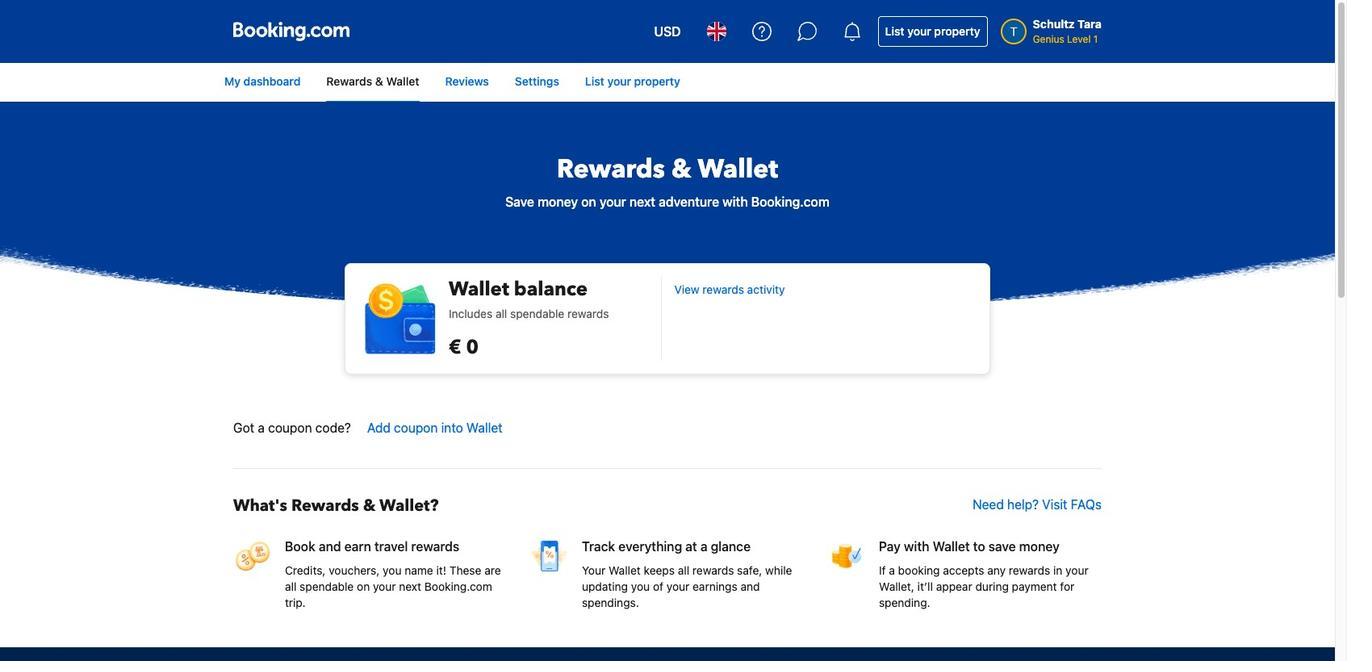 Task type: describe. For each thing, give the bounding box(es) containing it.
credits, vouchers, you name it! these are all spendable on your next booking.com trip.
[[285, 564, 501, 610]]

rewards & wallet save money on your next adventure with booking.com
[[506, 152, 830, 209]]

booking.com online hotel reservations image
[[233, 22, 350, 41]]

tara
[[1078, 17, 1102, 31]]

at
[[686, 539, 697, 554]]

rewards for rewards & wallet save money on your next adventure with booking.com
[[557, 152, 665, 187]]

it'll
[[918, 580, 933, 593]]

1 vertical spatial a
[[701, 539, 708, 554]]

save
[[506, 195, 534, 209]]

travel
[[375, 539, 408, 554]]

save
[[989, 539, 1016, 554]]

0 horizontal spatial and
[[319, 539, 341, 554]]

credits,
[[285, 564, 326, 577]]

earnings
[[693, 580, 738, 593]]

are
[[485, 564, 501, 577]]

includes
[[449, 307, 493, 321]]

usd button
[[645, 12, 691, 51]]

payment
[[1012, 580, 1057, 593]]

it!
[[436, 564, 446, 577]]

next inside rewards & wallet save money on your next adventure with booking.com
[[630, 195, 656, 209]]

if
[[879, 564, 886, 577]]

add
[[367, 421, 391, 435]]

everything
[[619, 539, 682, 554]]

1 vertical spatial property
[[634, 74, 681, 88]]

booking.com inside the credits, vouchers, you name it! these are all spendable on your next booking.com trip.
[[425, 580, 492, 593]]

settings
[[515, 74, 559, 88]]

book and earn travel rewards
[[285, 539, 460, 554]]

trip.
[[285, 596, 306, 610]]

these
[[450, 564, 482, 577]]

on inside the credits, vouchers, you name it! these are all spendable on your next booking.com trip.
[[357, 580, 370, 593]]

you inside the "your wallet keeps all rewards safe, while updating you of your earnings and spendings."
[[631, 580, 650, 593]]

with inside rewards & wallet save money on your next adventure with booking.com
[[723, 195, 748, 209]]

level
[[1067, 33, 1091, 45]]

during
[[976, 580, 1009, 593]]

€ 0
[[449, 334, 479, 361]]

dashboard
[[244, 74, 301, 88]]

wallet?
[[380, 495, 439, 517]]

2 vertical spatial rewards
[[291, 495, 359, 517]]

my dashboard
[[224, 74, 301, 88]]

help?
[[1008, 497, 1039, 512]]

1 horizontal spatial list your property
[[885, 24, 981, 38]]

need help? visit faqs
[[973, 497, 1102, 512]]

if a booking accepts any rewards in your wallet, it'll appear during payment for spending.
[[879, 564, 1089, 610]]

1
[[1094, 33, 1098, 45]]

reviews link
[[432, 67, 502, 97]]

spendable inside the credits, vouchers, you name it! these are all spendable on your next booking.com trip.
[[300, 580, 354, 593]]

add coupon into wallet
[[367, 421, 503, 435]]

coupon inside button
[[394, 421, 438, 435]]

view rewards activity
[[675, 283, 785, 296]]

safe,
[[737, 564, 763, 577]]

earn
[[344, 539, 371, 554]]

pay
[[879, 539, 901, 554]]

rewards for rewards & wallet
[[326, 74, 372, 88]]

accepts
[[943, 564, 985, 577]]

spending.
[[879, 596, 931, 610]]

book
[[285, 539, 316, 554]]

2 vertical spatial &
[[363, 495, 376, 517]]

adventure
[[659, 195, 719, 209]]

genius
[[1033, 33, 1065, 45]]

all for wallet
[[678, 564, 690, 577]]

of
[[653, 580, 664, 593]]

while
[[766, 564, 792, 577]]

in
[[1054, 564, 1063, 577]]

wallet inside add coupon into wallet button
[[467, 421, 503, 435]]

reviews
[[445, 74, 489, 88]]

rewards & wallet link
[[326, 67, 420, 102]]

for
[[1060, 580, 1075, 593]]

schultz tara genius level 1
[[1033, 17, 1102, 45]]



Task type: vqa. For each thing, say whether or not it's contained in the screenshot.
Privacy & cookie statement "link"
no



Task type: locate. For each thing, give the bounding box(es) containing it.
1 horizontal spatial and
[[741, 580, 760, 593]]

0 horizontal spatial list your property link
[[572, 67, 693, 97]]

1 vertical spatial spendable
[[300, 580, 354, 593]]

a right got
[[258, 421, 265, 435]]

0 horizontal spatial booking.com
[[425, 580, 492, 593]]

and left earn
[[319, 539, 341, 554]]

0 vertical spatial spendable
[[510, 307, 565, 321]]

1 horizontal spatial next
[[630, 195, 656, 209]]

your
[[582, 564, 606, 577]]

with
[[723, 195, 748, 209], [904, 539, 930, 554]]

rewards down balance
[[568, 307, 609, 321]]

0 horizontal spatial all
[[285, 580, 297, 593]]

list your property
[[885, 24, 981, 38], [585, 74, 681, 88]]

rewards
[[326, 74, 372, 88], [557, 152, 665, 187], [291, 495, 359, 517]]

you inside the credits, vouchers, you name it! these are all spendable on your next booking.com trip.
[[383, 564, 402, 577]]

1 vertical spatial booking.com
[[425, 580, 492, 593]]

1 horizontal spatial with
[[904, 539, 930, 554]]

your inside if a booking accepts any rewards in your wallet, it'll appear during payment for spending.
[[1066, 564, 1089, 577]]

0 vertical spatial booking.com
[[751, 195, 830, 209]]

0 vertical spatial list
[[885, 24, 905, 38]]

wallet inside rewards & wallet save money on your next adventure with booking.com
[[698, 152, 779, 187]]

1 horizontal spatial on
[[581, 195, 596, 209]]

2 vertical spatial a
[[889, 564, 895, 577]]

coupon
[[268, 421, 312, 435], [394, 421, 438, 435]]

rewards inside the "your wallet keeps all rewards safe, while updating you of your earnings and spendings."
[[693, 564, 734, 577]]

rewards up payment
[[1009, 564, 1051, 577]]

rewards inside wallet balance includes all spendable rewards
[[568, 307, 609, 321]]

you
[[383, 564, 402, 577], [631, 580, 650, 593]]

0 horizontal spatial list your property
[[585, 74, 681, 88]]

2 horizontal spatial a
[[889, 564, 895, 577]]

1 vertical spatial on
[[357, 580, 370, 593]]

1 horizontal spatial a
[[701, 539, 708, 554]]

settings link
[[502, 67, 572, 97]]

with up booking
[[904, 539, 930, 554]]

got
[[233, 421, 255, 435]]

coupon left the code?
[[268, 421, 312, 435]]

and
[[319, 539, 341, 554], [741, 580, 760, 593]]

1 horizontal spatial you
[[631, 580, 650, 593]]

1 vertical spatial money
[[1020, 539, 1060, 554]]

2 coupon from the left
[[394, 421, 438, 435]]

1 horizontal spatial list your property link
[[878, 16, 988, 47]]

spendable down credits,
[[300, 580, 354, 593]]

your inside the credits, vouchers, you name it! these are all spendable on your next booking.com trip.
[[373, 580, 396, 593]]

1 horizontal spatial booking.com
[[751, 195, 830, 209]]

0 horizontal spatial with
[[723, 195, 748, 209]]

spendings.
[[582, 596, 639, 610]]

0 vertical spatial money
[[538, 195, 578, 209]]

1 vertical spatial with
[[904, 539, 930, 554]]

vouchers,
[[329, 564, 380, 577]]

wallet
[[386, 74, 420, 88], [698, 152, 779, 187], [449, 276, 509, 303], [467, 421, 503, 435], [933, 539, 970, 554], [609, 564, 641, 577]]

list
[[885, 24, 905, 38], [585, 74, 605, 88]]

2 vertical spatial all
[[285, 580, 297, 593]]

0 vertical spatial with
[[723, 195, 748, 209]]

pay with wallet to save money
[[879, 539, 1060, 554]]

0 vertical spatial a
[[258, 421, 265, 435]]

0 horizontal spatial list
[[585, 74, 605, 88]]

a right at
[[701, 539, 708, 554]]

list your property link
[[878, 16, 988, 47], [572, 67, 693, 97]]

need help? visit faqs link
[[973, 495, 1102, 518]]

updating
[[582, 580, 628, 593]]

0 vertical spatial and
[[319, 539, 341, 554]]

to
[[973, 539, 986, 554]]

need
[[973, 497, 1004, 512]]

1 vertical spatial all
[[678, 564, 690, 577]]

rewards inside if a booking accepts any rewards in your wallet, it'll appear during payment for spending.
[[1009, 564, 1051, 577]]

1 horizontal spatial list
[[885, 24, 905, 38]]

name
[[405, 564, 433, 577]]

&
[[375, 74, 383, 88], [672, 152, 692, 187], [363, 495, 376, 517]]

what's
[[233, 495, 287, 517]]

coupon left 'into'
[[394, 421, 438, 435]]

1 horizontal spatial money
[[1020, 539, 1060, 554]]

track everything at a glance
[[582, 539, 751, 554]]

1 vertical spatial list your property
[[585, 74, 681, 88]]

1 vertical spatial and
[[741, 580, 760, 593]]

on
[[581, 195, 596, 209], [357, 580, 370, 593]]

a
[[258, 421, 265, 435], [701, 539, 708, 554], [889, 564, 895, 577]]

0 vertical spatial rewards
[[326, 74, 372, 88]]

your inside rewards & wallet save money on your next adventure with booking.com
[[600, 195, 626, 209]]

rewards up it!
[[411, 539, 460, 554]]

on right the save
[[581, 195, 596, 209]]

0 horizontal spatial on
[[357, 580, 370, 593]]

all up trip.
[[285, 580, 297, 593]]

and inside the "your wallet keeps all rewards safe, while updating you of your earnings and spendings."
[[741, 580, 760, 593]]

booking
[[898, 564, 940, 577]]

rewards
[[703, 283, 744, 296], [568, 307, 609, 321], [411, 539, 460, 554], [693, 564, 734, 577], [1009, 564, 1051, 577]]

your
[[908, 24, 932, 38], [608, 74, 631, 88], [600, 195, 626, 209], [1066, 564, 1089, 577], [373, 580, 396, 593], [667, 580, 690, 593]]

your wallet keeps all rewards safe, while updating you of your earnings and spendings.
[[582, 564, 792, 610]]

all inside wallet balance includes all spendable rewards
[[496, 307, 507, 321]]

code?
[[316, 421, 351, 435]]

with right adventure
[[723, 195, 748, 209]]

wallet right 'into'
[[467, 421, 503, 435]]

wallet,
[[879, 580, 915, 593]]

rewards inside rewards & wallet save money on your next adventure with booking.com
[[557, 152, 665, 187]]

0 horizontal spatial money
[[538, 195, 578, 209]]

usd
[[654, 24, 681, 39]]

1 vertical spatial list
[[585, 74, 605, 88]]

1 horizontal spatial all
[[496, 307, 507, 321]]

faqs
[[1071, 497, 1102, 512]]

view
[[675, 283, 700, 296]]

1 horizontal spatial spendable
[[510, 307, 565, 321]]

into
[[441, 421, 463, 435]]

all for balance
[[496, 307, 507, 321]]

appear
[[936, 580, 973, 593]]

0 horizontal spatial spendable
[[300, 580, 354, 593]]

on down vouchers,
[[357, 580, 370, 593]]

what's rewards & wallet?
[[233, 495, 439, 517]]

you down "travel"
[[383, 564, 402, 577]]

booking.com
[[751, 195, 830, 209], [425, 580, 492, 593]]

schultz
[[1033, 17, 1075, 31]]

a for got
[[258, 421, 265, 435]]

all inside the "your wallet keeps all rewards safe, while updating you of your earnings and spendings."
[[678, 564, 690, 577]]

0 horizontal spatial coupon
[[268, 421, 312, 435]]

1 horizontal spatial coupon
[[394, 421, 438, 435]]

0 vertical spatial next
[[630, 195, 656, 209]]

1 vertical spatial &
[[672, 152, 692, 187]]

on inside rewards & wallet save money on your next adventure with booking.com
[[581, 195, 596, 209]]

all right "keeps"
[[678, 564, 690, 577]]

0 vertical spatial you
[[383, 564, 402, 577]]

1 vertical spatial rewards
[[557, 152, 665, 187]]

0 vertical spatial on
[[581, 195, 596, 209]]

money
[[538, 195, 578, 209], [1020, 539, 1060, 554]]

wallet inside the "your wallet keeps all rewards safe, while updating you of your earnings and spendings."
[[609, 564, 641, 577]]

0 vertical spatial list your property
[[885, 24, 981, 38]]

balance
[[514, 276, 588, 303]]

2 horizontal spatial all
[[678, 564, 690, 577]]

wallet up accepts
[[933, 539, 970, 554]]

a for if
[[889, 564, 895, 577]]

0 horizontal spatial property
[[634, 74, 681, 88]]

1 horizontal spatial property
[[934, 24, 981, 38]]

visit
[[1042, 497, 1068, 512]]

and down safe,
[[741, 580, 760, 593]]

wallet balance includes all spendable rewards
[[449, 276, 609, 321]]

rewards & wallet
[[326, 74, 420, 88]]

all
[[496, 307, 507, 321], [678, 564, 690, 577], [285, 580, 297, 593]]

my dashboard link
[[224, 67, 314, 97]]

track
[[582, 539, 615, 554]]

your inside the "your wallet keeps all rewards safe, while updating you of your earnings and spendings."
[[667, 580, 690, 593]]

view rewards activity link
[[675, 283, 785, 296]]

0 horizontal spatial you
[[383, 564, 402, 577]]

any
[[988, 564, 1006, 577]]

next left adventure
[[630, 195, 656, 209]]

glance
[[711, 539, 751, 554]]

0 horizontal spatial next
[[399, 580, 421, 593]]

my
[[224, 74, 241, 88]]

add coupon into wallet link
[[361, 413, 509, 442]]

wallet inside rewards & wallet link
[[386, 74, 420, 88]]

spendable
[[510, 307, 565, 321], [300, 580, 354, 593]]

& for rewards & wallet save money on your next adventure with booking.com
[[672, 152, 692, 187]]

wallet up adventure
[[698, 152, 779, 187]]

wallet inside wallet balance includes all spendable rewards
[[449, 276, 509, 303]]

booking.com inside rewards & wallet save money on your next adventure with booking.com
[[751, 195, 830, 209]]

money inside rewards & wallet save money on your next adventure with booking.com
[[538, 195, 578, 209]]

next
[[630, 195, 656, 209], [399, 580, 421, 593]]

1 vertical spatial next
[[399, 580, 421, 593]]

a inside if a booking accepts any rewards in your wallet, it'll appear during payment for spending.
[[889, 564, 895, 577]]

all inside the credits, vouchers, you name it! these are all spendable on your next booking.com trip.
[[285, 580, 297, 593]]

wallet up updating
[[609, 564, 641, 577]]

0 vertical spatial all
[[496, 307, 507, 321]]

1 vertical spatial list your property link
[[572, 67, 693, 97]]

all right the includes
[[496, 307, 507, 321]]

you left the of
[[631, 580, 650, 593]]

spendable down balance
[[510, 307, 565, 321]]

& inside rewards & wallet save money on your next adventure with booking.com
[[672, 152, 692, 187]]

next inside the credits, vouchers, you name it! these are all spendable on your next booking.com trip.
[[399, 580, 421, 593]]

1 coupon from the left
[[268, 421, 312, 435]]

rewards up earnings
[[693, 564, 734, 577]]

& for rewards & wallet
[[375, 74, 383, 88]]

money right the save
[[538, 195, 578, 209]]

add coupon into wallet button
[[361, 413, 509, 442]]

money up in
[[1020, 539, 1060, 554]]

spendable inside wallet balance includes all spendable rewards
[[510, 307, 565, 321]]

wallet up the includes
[[449, 276, 509, 303]]

0 vertical spatial property
[[934, 24, 981, 38]]

0 horizontal spatial a
[[258, 421, 265, 435]]

got a coupon code?
[[233, 421, 351, 435]]

0 vertical spatial &
[[375, 74, 383, 88]]

1 vertical spatial you
[[631, 580, 650, 593]]

next down name at the left of the page
[[399, 580, 421, 593]]

a right if
[[889, 564, 895, 577]]

rewards right view
[[703, 283, 744, 296]]

wallet left the reviews
[[386, 74, 420, 88]]

activity
[[747, 283, 785, 296]]

0 vertical spatial list your property link
[[878, 16, 988, 47]]

keeps
[[644, 564, 675, 577]]



